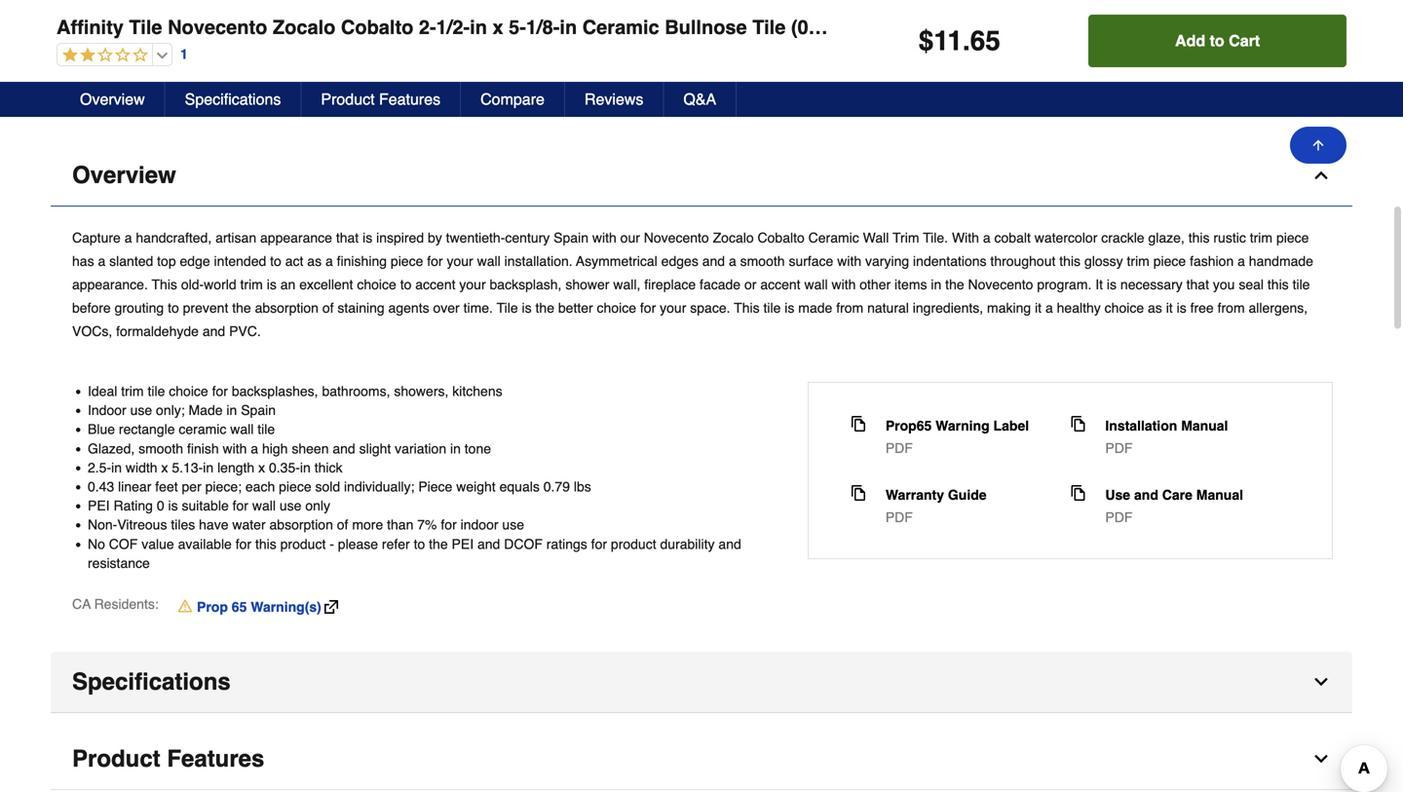 Task type: describe. For each thing, give the bounding box(es) containing it.
wall up length
[[230, 422, 254, 437]]

prop65 warning label pdf
[[886, 418, 1029, 456]]

act
[[285, 253, 303, 269]]

reviews
[[585, 90, 644, 108]]

please
[[338, 536, 378, 552]]

inspired
[[376, 230, 424, 246]]

trim up necessary
[[1127, 253, 1150, 269]]

1 vertical spatial your
[[459, 277, 486, 292]]

ceramic inside the capture a handcrafted, artisan appearance that is inspired by twentieth-century spain with our novecento zocalo cobalto ceramic wall trim tile. with a cobalt watercolor crackle glaze, this rustic trim piece has a slanted top edge intended to act as a finishing piece for your wall installation. asymmetrical edges and a smooth surface with varying indentations throughout this glossy trim piece fashion a handmade appearance. this old-world trim is an excellent choice to accent your backsplash, shower wall, fireplace facade or accent wall with other items in the novecento program. it is necessary that you seal this tile before grouting to prevent the absorption of staining agents over time. tile is the better choice for your space. this tile is made from natural ingredients, making it a healthy choice as it is free from allergens, vocs, formaldehyde and pvc.
[[809, 230, 859, 246]]

link icon image
[[324, 600, 338, 614]]

2 horizontal spatial tile
[[753, 16, 786, 38]]

glazed,
[[88, 441, 135, 456]]

1 horizontal spatial pei
[[452, 536, 474, 552]]

artisan
[[215, 230, 256, 246]]

-
[[330, 536, 334, 552]]

in right 5-
[[560, 16, 577, 38]]

and down the indoor at the bottom of page
[[477, 536, 500, 552]]

chevron down image
[[1312, 672, 1331, 692]]

installation manual link
[[1106, 416, 1228, 436]]

product for topmost product features button
[[321, 90, 375, 108]]

1 it from the left
[[1035, 300, 1042, 316]]

trim down 'intended'
[[240, 277, 263, 292]]

q&a button
[[664, 82, 737, 117]]

in left tone
[[450, 441, 461, 456]]

installation.
[[504, 253, 573, 269]]

for right ratings
[[591, 536, 607, 552]]

backsplash,
[[490, 277, 562, 292]]

list item containing $12.74
[[566, 0, 797, 102]]

with left "our"
[[592, 230, 617, 246]]

tile down "handmade"
[[1293, 277, 1310, 292]]

absorption inside ideal trim tile choice for backsplashes, bathrooms, showers, kitchens indoor use only; made in spain blue rectangle ceramic wall tile glazed, smooth finish with a high sheen and slight variation in tone 2.5-in width x 5.13-in length x 0.35-in thick 0.43 linear feet per piece; each piece sold individually; piece weight equals 0.79 lbs pei rating 0 is suitable for wall use only non-vitreous tiles have water absorption of more than 7% for indoor use no cof value available for this product - please refer to the pei and dcof ratings for product durability and resistance
[[269, 517, 333, 533]]

edge
[[180, 253, 210, 269]]

fireplace
[[644, 277, 696, 292]]

features for bottommost product features button
[[167, 745, 264, 772]]

time.
[[463, 300, 493, 316]]

with up other
[[837, 253, 862, 269]]

the inside ideal trim tile choice for backsplashes, bathrooms, showers, kitchens indoor use only; made in spain blue rectangle ceramic wall tile glazed, smooth finish with a high sheen and slight variation in tone 2.5-in width x 5.13-in length x 0.35-in thick 0.43 linear feet per piece; each piece sold individually; piece weight equals 0.79 lbs pei rating 0 is suitable for wall use only non-vitreous tiles have water absorption of more than 7% for indoor use no cof value available for this product - please refer to the pei and dcof ratings for product durability and resistance
[[429, 536, 448, 552]]

2-
[[419, 16, 436, 38]]

is left the free
[[1177, 300, 1187, 316]]

twentieth-
[[446, 230, 505, 246]]

high
[[262, 441, 288, 456]]

1/8-
[[526, 16, 560, 38]]

the down backsplash,
[[536, 300, 554, 316]]

2 vertical spatial use
[[502, 517, 524, 533]]

with inside ideal trim tile choice for backsplashes, bathrooms, showers, kitchens indoor use only; made in spain blue rectangle ceramic wall tile glazed, smooth finish with a high sheen and slight variation in tone 2.5-in width x 5.13-in length x 0.35-in thick 0.43 linear feet per piece; each piece sold individually; piece weight equals 0.79 lbs pei rating 0 is suitable for wall use only non-vitreous tiles have water absorption of more than 7% for indoor use no cof value available for this product - please refer to the pei and dcof ratings for product durability and resistance
[[223, 441, 247, 456]]

only
[[305, 498, 330, 514]]

chevron up image
[[1312, 166, 1331, 185]]

to left the act
[[270, 253, 281, 269]]

1 horizontal spatial x
[[258, 460, 265, 475]]

0 vertical spatial $
[[919, 25, 934, 57]]

prop
[[197, 599, 228, 615]]

warranty guide pdf
[[886, 487, 987, 525]]

natural
[[867, 300, 909, 316]]

and inside the use and care manual pdf
[[1134, 487, 1159, 503]]

pdf inside warranty guide pdf
[[886, 510, 913, 525]]

in down the 'sheen'
[[300, 460, 311, 475]]

in down finish
[[203, 460, 214, 475]]

1 list item from the left
[[281, 0, 512, 102]]

0 vertical spatial product features button
[[302, 82, 461, 117]]

to inside ideal trim tile choice for backsplashes, bathrooms, showers, kitchens indoor use only; made in spain blue rectangle ceramic wall tile glazed, smooth finish with a high sheen and slight variation in tone 2.5-in width x 5.13-in length x 0.35-in thick 0.43 linear feet per piece; each piece sold individually; piece weight equals 0.79 lbs pei rating 0 is suitable for wall use only non-vitreous tiles have water absorption of more than 7% for indoor use no cof value available for this product - please refer to the pei and dcof ratings for product durability and resistance
[[414, 536, 425, 552]]

weight
[[456, 479, 496, 495]]

piece)
[[900, 16, 957, 38]]

wall down twentieth-
[[477, 253, 501, 269]]

and down prevent
[[203, 324, 225, 339]]

piece down inspired
[[391, 253, 423, 269]]

piece
[[418, 479, 453, 495]]

affinity tile novecento zocalo cobalto 2-1/2-in x 5-1/8-in ceramic bullnose tile (0.09-sq. ft/ piece)
[[57, 16, 957, 38]]

dcof
[[504, 536, 543, 552]]

affinity
[[57, 16, 124, 38]]

bullnose
[[665, 16, 747, 38]]

0 horizontal spatial ceramic
[[583, 16, 659, 38]]

a up seal
[[1238, 253, 1245, 269]]

a up facade
[[729, 253, 737, 269]]

program.
[[1037, 277, 1092, 292]]

old-
[[181, 277, 204, 292]]

q&a
[[684, 90, 716, 108]]

add to cart
[[1175, 32, 1260, 50]]

0 horizontal spatial novecento
[[168, 16, 267, 38]]

glaze,
[[1148, 230, 1185, 246]]

pdf inside installation manual pdf
[[1106, 440, 1133, 456]]

0 vertical spatial pei
[[88, 498, 110, 514]]

a right has on the left
[[98, 253, 105, 269]]

warning(s)
[[251, 599, 321, 615]]

before
[[72, 300, 111, 316]]

edges
[[661, 253, 699, 269]]

rating
[[113, 498, 153, 514]]

crackle
[[1101, 230, 1145, 246]]

0.43
[[88, 479, 114, 495]]

0 vertical spatial cobalto
[[341, 16, 414, 38]]

warranty
[[886, 487, 944, 503]]

0 horizontal spatial use
[[130, 403, 152, 418]]

free
[[1190, 300, 1214, 316]]

1 horizontal spatial this
[[734, 300, 760, 316]]

by
[[428, 230, 442, 246]]

for right 7%
[[441, 517, 457, 533]]

0
[[157, 498, 164, 514]]

watercolor
[[1035, 230, 1098, 246]]

a down program.
[[1046, 300, 1053, 316]]

tile left made
[[764, 300, 781, 316]]

1 vertical spatial specifications
[[72, 668, 231, 695]]

appearance
[[260, 230, 332, 246]]

over
[[433, 300, 460, 316]]

warranty guide link
[[886, 485, 987, 505]]

$ 11 . 65
[[919, 25, 1001, 57]]

1/2-
[[436, 16, 470, 38]]

made
[[189, 403, 223, 418]]

for down water
[[236, 536, 252, 552]]

1 vertical spatial overview
[[72, 162, 176, 189]]

1 vertical spatial product features button
[[51, 729, 1353, 790]]

.
[[963, 25, 970, 57]]

blue
[[88, 422, 115, 437]]

2 accent from the left
[[760, 277, 801, 292]]

wall,
[[613, 277, 641, 292]]

0 vertical spatial overview
[[80, 90, 145, 108]]

to up formaldehyde
[[168, 300, 179, 316]]

slight
[[359, 441, 391, 456]]

other
[[860, 277, 891, 292]]

facade
[[700, 277, 741, 292]]

for down the wall,
[[640, 300, 656, 316]]

it
[[1096, 277, 1103, 292]]

agents
[[388, 300, 429, 316]]

resistance
[[88, 555, 150, 571]]

length
[[217, 460, 255, 475]]

product features for bottommost product features button
[[72, 745, 264, 772]]

tile up high on the bottom of page
[[258, 422, 275, 437]]

2 stars image
[[57, 47, 148, 65]]

0 vertical spatial that
[[336, 230, 359, 246]]

trim inside ideal trim tile choice for backsplashes, bathrooms, showers, kitchens indoor use only; made in spain blue rectangle ceramic wall tile glazed, smooth finish with a high sheen and slight variation in tone 2.5-in width x 5.13-in length x 0.35-in thick 0.43 linear feet per piece; each piece sold individually; piece weight equals 0.79 lbs pei rating 0 is suitable for wall use only non-vitreous tiles have water absorption of more than 7% for indoor use no cof value available for this product - please refer to the pei and dcof ratings for product durability and resistance
[[121, 383, 144, 399]]

bathrooms,
[[322, 383, 390, 399]]

this up allergens,
[[1268, 277, 1289, 292]]

trim up "handmade"
[[1250, 230, 1273, 246]]

formaldehyde
[[116, 324, 199, 339]]

varying
[[865, 253, 909, 269]]

is right the it
[[1107, 277, 1117, 292]]

each
[[245, 479, 275, 495]]

for up made
[[212, 383, 228, 399]]

rustic
[[1214, 230, 1246, 246]]

2 it from the left
[[1166, 300, 1173, 316]]

features for topmost product features button
[[379, 90, 441, 108]]

prop65 warning label link
[[886, 416, 1029, 436]]

is up finishing
[[363, 230, 372, 246]]

is left made
[[785, 300, 795, 316]]

in left 5-
[[470, 16, 487, 38]]

1 vertical spatial specifications button
[[51, 652, 1353, 713]]

0 horizontal spatial as
[[307, 253, 322, 269]]

document image for prop65
[[851, 416, 866, 432]]

ft/
[[876, 16, 894, 38]]

slanted
[[109, 253, 153, 269]]

value
[[142, 536, 174, 552]]

to up agents
[[400, 277, 412, 292]]

has
[[72, 253, 94, 269]]

for down by
[[427, 253, 443, 269]]

items
[[895, 277, 927, 292]]

non-
[[88, 517, 117, 533]]

with
[[952, 230, 979, 246]]



Task type: vqa. For each thing, say whether or not it's contained in the screenshot.
the bottommost "Specifications" button
yes



Task type: locate. For each thing, give the bounding box(es) containing it.
1 vertical spatial cobalto
[[758, 230, 805, 246]]

than
[[387, 517, 414, 533]]

trim right the ideal
[[121, 383, 144, 399]]

absorption down the only
[[269, 517, 333, 533]]

tile up only; at the left bottom of the page
[[148, 383, 165, 399]]

thick
[[314, 460, 343, 475]]

ceramic
[[583, 16, 659, 38], [809, 230, 859, 246]]

0 horizontal spatial of
[[322, 300, 334, 316]]

sheen
[[292, 441, 329, 456]]

installation manual pdf
[[1106, 418, 1228, 456]]

vocs,
[[72, 324, 112, 339]]

65
[[970, 25, 1001, 57], [232, 599, 247, 615]]

installation
[[1106, 418, 1178, 434]]

14.73
[[635, 77, 662, 92]]

0 vertical spatial this
[[152, 277, 177, 292]]

sold
[[315, 479, 340, 495]]

novecento up the 1
[[168, 16, 267, 38]]

for
[[427, 253, 443, 269], [640, 300, 656, 316], [212, 383, 228, 399], [233, 498, 248, 514], [441, 517, 457, 533], [236, 536, 252, 552], [591, 536, 607, 552]]

as down necessary
[[1148, 300, 1162, 316]]

0 horizontal spatial features
[[167, 745, 264, 772]]

document image left prop65
[[851, 416, 866, 432]]

use up dcof at the left bottom of page
[[502, 517, 524, 533]]

tile right time.
[[497, 300, 518, 316]]

cobalt
[[995, 230, 1031, 246]]

1 horizontal spatial product
[[321, 90, 375, 108]]

2.5-
[[88, 460, 111, 475]]

0 horizontal spatial from
[[836, 300, 864, 316]]

1 horizontal spatial use
[[280, 498, 302, 514]]

1 vertical spatial ceramic
[[809, 230, 859, 246]]

with
[[592, 230, 617, 246], [837, 253, 862, 269], [832, 277, 856, 292], [223, 441, 247, 456]]

piece down glaze, in the top right of the page
[[1154, 253, 1186, 269]]

choice down the wall,
[[597, 300, 636, 316]]

0 vertical spatial specifications button
[[165, 82, 302, 117]]

and right durability
[[719, 536, 741, 552]]

1 horizontal spatial cobalto
[[758, 230, 805, 246]]

document image for installation
[[1070, 416, 1086, 432]]

1 accent from the left
[[415, 277, 456, 292]]

spain inside ideal trim tile choice for backsplashes, bathrooms, showers, kitchens indoor use only; made in spain blue rectangle ceramic wall tile glazed, smooth finish with a high sheen and slight variation in tone 2.5-in width x 5.13-in length x 0.35-in thick 0.43 linear feet per piece; each piece sold individually; piece weight equals 0.79 lbs pei rating 0 is suitable for wall use only non-vitreous tiles have water absorption of more than 7% for indoor use no cof value available for this product - please refer to the pei and dcof ratings for product durability and resistance
[[241, 403, 276, 418]]

0 vertical spatial overview button
[[60, 82, 165, 117]]

an
[[280, 277, 296, 292]]

(0.09-
[[791, 16, 842, 38]]

this
[[1189, 230, 1210, 246], [1060, 253, 1081, 269], [1268, 277, 1289, 292], [255, 536, 277, 552]]

1 horizontal spatial accent
[[760, 277, 801, 292]]

finishing
[[337, 253, 387, 269]]

tile.
[[923, 230, 948, 246]]

ca residents:
[[72, 596, 159, 612]]

0 horizontal spatial that
[[336, 230, 359, 246]]

use
[[1106, 487, 1131, 503]]

0 horizontal spatial accent
[[415, 277, 456, 292]]

0 horizontal spatial cobalto
[[341, 16, 414, 38]]

a up the excellent
[[325, 253, 333, 269]]

that up the free
[[1187, 277, 1209, 292]]

this down watercolor
[[1060, 253, 1081, 269]]

1 vertical spatial features
[[167, 745, 264, 772]]

1 horizontal spatial smooth
[[740, 253, 785, 269]]

and up facade
[[702, 253, 725, 269]]

and
[[702, 253, 725, 269], [203, 324, 225, 339], [333, 441, 355, 456], [1134, 487, 1159, 503], [477, 536, 500, 552], [719, 536, 741, 552]]

to
[[1210, 32, 1225, 50], [270, 253, 281, 269], [400, 277, 412, 292], [168, 300, 179, 316], [414, 536, 425, 552]]

document image for use
[[1070, 485, 1086, 501]]

spain inside the capture a handcrafted, artisan appearance that is inspired by twentieth-century spain with our novecento zocalo cobalto ceramic wall trim tile. with a cobalt watercolor crackle glaze, this rustic trim piece has a slanted top edge intended to act as a finishing piece for your wall installation. asymmetrical edges and a smooth surface with varying indentations throughout this glossy trim piece fashion a handmade appearance. this old-world trim is an excellent choice to accent your backsplash, shower wall, fireplace facade or accent wall with other items in the novecento program. it is necessary that you seal this tile before grouting to prevent the absorption of staining agents over time. tile is the better choice for your space. this tile is made from natural ingredients, making it a healthy choice as it is free from allergens, vocs, formaldehyde and pvc.
[[554, 230, 589, 246]]

1 vertical spatial pei
[[452, 536, 474, 552]]

to inside button
[[1210, 32, 1225, 50]]

only;
[[156, 403, 185, 418]]

cobalto up surface
[[758, 230, 805, 246]]

of down the excellent
[[322, 300, 334, 316]]

novecento up making
[[968, 277, 1033, 292]]

piece
[[1277, 230, 1309, 246], [391, 253, 423, 269], [1154, 253, 1186, 269], [279, 479, 311, 495]]

that up finishing
[[336, 230, 359, 246]]

smooth inside ideal trim tile choice for backsplashes, bathrooms, showers, kitchens indoor use only; made in spain blue rectangle ceramic wall tile glazed, smooth finish with a high sheen and slight variation in tone 2.5-in width x 5.13-in length x 0.35-in thick 0.43 linear feet per piece; each piece sold individually; piece weight equals 0.79 lbs pei rating 0 is suitable for wall use only non-vitreous tiles have water absorption of more than 7% for indoor use no cof value available for this product - please refer to the pei and dcof ratings for product durability and resistance
[[139, 441, 183, 456]]

1 horizontal spatial list item
[[566, 0, 797, 102]]

1 vertical spatial manual
[[1197, 487, 1244, 503]]

0 horizontal spatial spain
[[241, 403, 276, 418]]

use left the only
[[280, 498, 302, 514]]

zocalo inside the capture a handcrafted, artisan appearance that is inspired by twentieth-century spain with our novecento zocalo cobalto ceramic wall trim tile. with a cobalt watercolor crackle glaze, this rustic trim piece has a slanted top edge intended to act as a finishing piece for your wall installation. asymmetrical edges and a smooth surface with varying indentations throughout this glossy trim piece fashion a handmade appearance. this old-world trim is an excellent choice to accent your backsplash, shower wall, fireplace facade or accent wall with other items in the novecento program. it is necessary that you seal this tile before grouting to prevent the absorption of staining agents over time. tile is the better choice for your space. this tile is made from natural ingredients, making it a healthy choice as it is free from allergens, vocs, formaldehyde and pvc.
[[713, 230, 754, 246]]

overview down 2 stars image
[[80, 90, 145, 108]]

0.79
[[544, 479, 570, 495]]

1 horizontal spatial ceramic
[[809, 230, 859, 246]]

1 vertical spatial of
[[337, 517, 348, 533]]

smooth inside the capture a handcrafted, artisan appearance that is inspired by twentieth-century spain with our novecento zocalo cobalto ceramic wall trim tile. with a cobalt watercolor crackle glaze, this rustic trim piece has a slanted top edge intended to act as a finishing piece for your wall installation. asymmetrical edges and a smooth surface with varying indentations throughout this glossy trim piece fashion a handmade appearance. this old-world trim is an excellent choice to accent your backsplash, shower wall, fireplace facade or accent wall with other items in the novecento program. it is necessary that you seal this tile before grouting to prevent the absorption of staining agents over time. tile is the better choice for your space. this tile is made from natural ingredients, making it a healthy choice as it is free from allergens, vocs, formaldehyde and pvc.
[[740, 253, 785, 269]]

is inside ideal trim tile choice for backsplashes, bathrooms, showers, kitchens indoor use only; made in spain blue rectangle ceramic wall tile glazed, smooth finish with a high sheen and slight variation in tone 2.5-in width x 5.13-in length x 0.35-in thick 0.43 linear feet per piece; each piece sold individually; piece weight equals 0.79 lbs pei rating 0 is suitable for wall use only non-vitreous tiles have water absorption of more than 7% for indoor use no cof value available for this product - please refer to the pei and dcof ratings for product durability and resistance
[[168, 498, 178, 514]]

x up each
[[258, 460, 265, 475]]

for up water
[[233, 498, 248, 514]]

1 horizontal spatial of
[[337, 517, 348, 533]]

product features for topmost product features button
[[321, 90, 441, 108]]

ceramic up '$12.74 save $ 14.73'
[[583, 16, 659, 38]]

compare
[[481, 90, 545, 108]]

65 right 11
[[970, 25, 1001, 57]]

to down 7%
[[414, 536, 425, 552]]

prop 65 warning(s)
[[197, 599, 321, 615]]

seal
[[1239, 277, 1264, 292]]

with left other
[[832, 277, 856, 292]]

pdf inside prop65 warning label pdf
[[886, 440, 913, 456]]

1 vertical spatial as
[[1148, 300, 1162, 316]]

allergens,
[[1249, 300, 1308, 316]]

a right with
[[983, 230, 991, 246]]

1 vertical spatial this
[[734, 300, 760, 316]]

document image
[[851, 416, 866, 432], [1070, 416, 1086, 432], [1070, 485, 1086, 501]]

1 vertical spatial use
[[280, 498, 302, 514]]

overview button
[[60, 82, 165, 117], [51, 145, 1353, 207]]

throughout
[[991, 253, 1056, 269]]

prop65
[[886, 418, 932, 434]]

indoor
[[88, 403, 126, 418]]

$
[[919, 25, 934, 57], [629, 77, 635, 92]]

x up feet
[[161, 460, 168, 475]]

$12.74 save $ 14.73
[[566, 77, 662, 92]]

this down water
[[255, 536, 277, 552]]

features
[[379, 90, 441, 108], [167, 745, 264, 772]]

manual inside installation manual pdf
[[1181, 418, 1228, 434]]

1 vertical spatial smooth
[[139, 441, 183, 456]]

1 horizontal spatial spain
[[554, 230, 589, 246]]

0 horizontal spatial $
[[629, 77, 635, 92]]

0 vertical spatial smooth
[[740, 253, 785, 269]]

pdf down prop65
[[886, 440, 913, 456]]

0 horizontal spatial this
[[152, 277, 177, 292]]

$ inside list item
[[629, 77, 635, 92]]

tile inside the capture a handcrafted, artisan appearance that is inspired by twentieth-century spain with our novecento zocalo cobalto ceramic wall trim tile. with a cobalt watercolor crackle glaze, this rustic trim piece has a slanted top edge intended to act as a finishing piece for your wall installation. asymmetrical edges and a smooth surface with varying indentations throughout this glossy trim piece fashion a handmade appearance. this old-world trim is an excellent choice to accent your backsplash, shower wall, fireplace facade or accent wall with other items in the novecento program. it is necessary that you seal this tile before grouting to prevent the absorption of staining agents over time. tile is the better choice for your space. this tile is made from natural ingredients, making it a healthy choice as it is free from allergens, vocs, formaldehyde and pvc.
[[497, 300, 518, 316]]

product features
[[321, 90, 441, 108], [72, 745, 264, 772]]

tile left (0.09-
[[753, 16, 786, 38]]

2 product from the left
[[611, 536, 656, 552]]

1 horizontal spatial as
[[1148, 300, 1162, 316]]

suitable
[[182, 498, 229, 514]]

tile up 2 stars image
[[129, 16, 162, 38]]

0 vertical spatial features
[[379, 90, 441, 108]]

1 horizontal spatial that
[[1187, 277, 1209, 292]]

is right 0
[[168, 498, 178, 514]]

0 vertical spatial novecento
[[168, 16, 267, 38]]

the down indentations
[[945, 277, 964, 292]]

add
[[1175, 32, 1206, 50]]

1 horizontal spatial $
[[919, 25, 934, 57]]

0 horizontal spatial product features
[[72, 745, 264, 772]]

0 vertical spatial 65
[[970, 25, 1001, 57]]

manual right installation
[[1181, 418, 1228, 434]]

1 horizontal spatial it
[[1166, 300, 1173, 316]]

per
[[182, 479, 201, 495]]

a up slanted on the top
[[124, 230, 132, 246]]

your up time.
[[459, 277, 486, 292]]

pdf down use
[[1106, 510, 1133, 525]]

pei
[[88, 498, 110, 514], [452, 536, 474, 552]]

in right made
[[226, 403, 237, 418]]

care
[[1162, 487, 1193, 503]]

1 product from the left
[[280, 536, 326, 552]]

overview up capture at the top of page
[[72, 162, 176, 189]]

your down twentieth-
[[447, 253, 473, 269]]

absorption down an
[[255, 300, 319, 316]]

0 vertical spatial absorption
[[255, 300, 319, 316]]

piece inside ideal trim tile choice for backsplashes, bathrooms, showers, kitchens indoor use only; made in spain blue rectangle ceramic wall tile glazed, smooth finish with a high sheen and slight variation in tone 2.5-in width x 5.13-in length x 0.35-in thick 0.43 linear feet per piece; each piece sold individually; piece weight equals 0.79 lbs pei rating 0 is suitable for wall use only non-vitreous tiles have water absorption of more than 7% for indoor use no cof value available for this product - please refer to the pei and dcof ratings for product durability and resistance
[[279, 479, 311, 495]]

0 vertical spatial specifications
[[185, 90, 281, 108]]

arrow up image
[[1311, 137, 1326, 153]]

it down necessary
[[1166, 300, 1173, 316]]

2 horizontal spatial use
[[502, 517, 524, 533]]

of inside ideal trim tile choice for backsplashes, bathrooms, showers, kitchens indoor use only; made in spain blue rectangle ceramic wall tile glazed, smooth finish with a high sheen and slight variation in tone 2.5-in width x 5.13-in length x 0.35-in thick 0.43 linear feet per piece; each piece sold individually; piece weight equals 0.79 lbs pei rating 0 is suitable for wall use only non-vitreous tiles have water absorption of more than 7% for indoor use no cof value available for this product - please refer to the pei and dcof ratings for product durability and resistance
[[337, 517, 348, 533]]

0 horizontal spatial zocalo
[[273, 16, 336, 38]]

a inside ideal trim tile choice for backsplashes, bathrooms, showers, kitchens indoor use only; made in spain blue rectangle ceramic wall tile glazed, smooth finish with a high sheen and slight variation in tone 2.5-in width x 5.13-in length x 0.35-in thick 0.43 linear feet per piece; each piece sold individually; piece weight equals 0.79 lbs pei rating 0 is suitable for wall use only non-vitreous tiles have water absorption of more than 7% for indoor use no cof value available for this product - please refer to the pei and dcof ratings for product durability and resistance
[[251, 441, 258, 456]]

1 vertical spatial novecento
[[644, 230, 709, 246]]

choice inside ideal trim tile choice for backsplashes, bathrooms, showers, kitchens indoor use only; made in spain blue rectangle ceramic wall tile glazed, smooth finish with a high sheen and slight variation in tone 2.5-in width x 5.13-in length x 0.35-in thick 0.43 linear feet per piece; each piece sold individually; piece weight equals 0.79 lbs pei rating 0 is suitable for wall use only non-vitreous tiles have water absorption of more than 7% for indoor use no cof value available for this product - please refer to the pei and dcof ratings for product durability and resistance
[[169, 383, 208, 399]]

cobalto inside the capture a handcrafted, artisan appearance that is inspired by twentieth-century spain with our novecento zocalo cobalto ceramic wall trim tile. with a cobalt watercolor crackle glaze, this rustic trim piece has a slanted top edge intended to act as a finishing piece for your wall installation. asymmetrical edges and a smooth surface with varying indentations throughout this glossy trim piece fashion a handmade appearance. this old-world trim is an excellent choice to accent your backsplash, shower wall, fireplace facade or accent wall with other items in the novecento program. it is necessary that you seal this tile before grouting to prevent the absorption of staining agents over time. tile is the better choice for your space. this tile is made from natural ingredients, making it a healthy choice as it is free from allergens, vocs, formaldehyde and pvc.
[[758, 230, 805, 246]]

tiles
[[171, 517, 195, 533]]

1 vertical spatial 65
[[232, 599, 247, 615]]

choice up made
[[169, 383, 208, 399]]

pdf down installation
[[1106, 440, 1133, 456]]

indoor
[[461, 517, 499, 533]]

warning image
[[178, 598, 192, 614]]

smooth down rectangle
[[139, 441, 183, 456]]

2 vertical spatial novecento
[[968, 277, 1033, 292]]

water
[[232, 517, 266, 533]]

available
[[178, 536, 232, 552]]

and right use
[[1134, 487, 1159, 503]]

accent
[[415, 277, 456, 292], [760, 277, 801, 292]]

wall down each
[[252, 498, 276, 514]]

product left -
[[280, 536, 326, 552]]

1 vertical spatial product
[[72, 745, 160, 772]]

1 vertical spatial overview button
[[51, 145, 1353, 207]]

staining
[[338, 300, 385, 316]]

this inside ideal trim tile choice for backsplashes, bathrooms, showers, kitchens indoor use only; made in spain blue rectangle ceramic wall tile glazed, smooth finish with a high sheen and slight variation in tone 2.5-in width x 5.13-in length x 0.35-in thick 0.43 linear feet per piece; each piece sold individually; piece weight equals 0.79 lbs pei rating 0 is suitable for wall use only non-vitreous tiles have water absorption of more than 7% for indoor use no cof value available for this product - please refer to the pei and dcof ratings for product durability and resistance
[[255, 536, 277, 552]]

shower
[[566, 277, 610, 292]]

2 list item from the left
[[566, 0, 797, 102]]

0 vertical spatial ceramic
[[583, 16, 659, 38]]

1 vertical spatial product features
[[72, 745, 264, 772]]

this
[[152, 277, 177, 292], [734, 300, 760, 316]]

ca
[[72, 596, 91, 612]]

glossy
[[1085, 253, 1123, 269]]

rectangle
[[119, 422, 175, 437]]

add to cart button
[[1089, 15, 1347, 67]]

0 vertical spatial as
[[307, 253, 322, 269]]

in inside the capture a handcrafted, artisan appearance that is inspired by twentieth-century spain with our novecento zocalo cobalto ceramic wall trim tile. with a cobalt watercolor crackle glaze, this rustic trim piece has a slanted top edge intended to act as a finishing piece for your wall installation. asymmetrical edges and a smooth surface with varying indentations throughout this glossy trim piece fashion a handmade appearance. this old-world trim is an excellent choice to accent your backsplash, shower wall, fireplace facade or accent wall with other items in the novecento program. it is necessary that you seal this tile before grouting to prevent the absorption of staining agents over time. tile is the better choice for your space. this tile is made from natural ingredients, making it a healthy choice as it is free from allergens, vocs, formaldehyde and pvc.
[[931, 277, 942, 292]]

pdf inside the use and care manual pdf
[[1106, 510, 1133, 525]]

0 vertical spatial zocalo
[[273, 16, 336, 38]]

1 vertical spatial $
[[629, 77, 635, 92]]

0 horizontal spatial 65
[[232, 599, 247, 615]]

$12.74
[[566, 77, 597, 92]]

list item
[[281, 0, 512, 102], [566, 0, 797, 102]]

1 vertical spatial zocalo
[[713, 230, 754, 246]]

choice
[[357, 277, 396, 292], [597, 300, 636, 316], [1105, 300, 1144, 316], [169, 383, 208, 399]]

document image left use
[[1070, 485, 1086, 501]]

1 horizontal spatial from
[[1218, 300, 1245, 316]]

0 horizontal spatial smooth
[[139, 441, 183, 456]]

0 horizontal spatial tile
[[129, 16, 162, 38]]

1 horizontal spatial product
[[611, 536, 656, 552]]

0 horizontal spatial list item
[[281, 0, 512, 102]]

0 vertical spatial of
[[322, 300, 334, 316]]

this up fashion at the top
[[1189, 230, 1210, 246]]

capture a handcrafted, artisan appearance that is inspired by twentieth-century spain with our novecento zocalo cobalto ceramic wall trim tile. with a cobalt watercolor crackle glaze, this rustic trim piece has a slanted top edge intended to act as a finishing piece for your wall installation. asymmetrical edges and a smooth surface with varying indentations throughout this glossy trim piece fashion a handmade appearance. this old-world trim is an excellent choice to accent your backsplash, shower wall, fireplace facade or accent wall with other items in the novecento program. it is necessary that you seal this tile before grouting to prevent the absorption of staining agents over time. tile is the better choice for your space. this tile is made from natural ingredients, making it a healthy choice as it is free from allergens, vocs, formaldehyde and pvc.
[[72, 230, 1314, 339]]

cobalto left 2-
[[341, 16, 414, 38]]

is
[[363, 230, 372, 246], [267, 277, 277, 292], [1107, 277, 1117, 292], [522, 300, 532, 316], [785, 300, 795, 316], [1177, 300, 1187, 316], [168, 498, 178, 514]]

manual inside the use and care manual pdf
[[1197, 487, 1244, 503]]

x left 5-
[[493, 16, 503, 38]]

1 vertical spatial absorption
[[269, 517, 333, 533]]

choice down necessary
[[1105, 300, 1144, 316]]

0 vertical spatial your
[[447, 253, 473, 269]]

product left durability
[[611, 536, 656, 552]]

0 horizontal spatial product
[[72, 745, 160, 772]]

piece up "handmade"
[[1277, 230, 1309, 246]]

capture
[[72, 230, 121, 246]]

pdf down warranty
[[886, 510, 913, 525]]

0 vertical spatial use
[[130, 403, 152, 418]]

0 vertical spatial spain
[[554, 230, 589, 246]]

2 horizontal spatial x
[[493, 16, 503, 38]]

specifications down the 1
[[185, 90, 281, 108]]

1 vertical spatial spain
[[241, 403, 276, 418]]

2 from from the left
[[1218, 300, 1245, 316]]

absorption inside the capture a handcrafted, artisan appearance that is inspired by twentieth-century spain with our novecento zocalo cobalto ceramic wall trim tile. with a cobalt watercolor crackle glaze, this rustic trim piece has a slanted top edge intended to act as a finishing piece for your wall installation. asymmetrical edges and a smooth surface with varying indentations throughout this glossy trim piece fashion a handmade appearance. this old-world trim is an excellent choice to accent your backsplash, shower wall, fireplace facade or accent wall with other items in the novecento program. it is necessary that you seal this tile before grouting to prevent the absorption of staining agents over time. tile is the better choice for your space. this tile is made from natural ingredients, making it a healthy choice as it is free from allergens, vocs, formaldehyde and pvc.
[[255, 300, 319, 316]]

you
[[1213, 277, 1235, 292]]

manual right care
[[1197, 487, 1244, 503]]

$ right save
[[629, 77, 635, 92]]

choice down finishing
[[357, 277, 396, 292]]

1 horizontal spatial novecento
[[644, 230, 709, 246]]

individually;
[[344, 479, 415, 495]]

of inside the capture a handcrafted, artisan appearance that is inspired by twentieth-century spain with our novecento zocalo cobalto ceramic wall trim tile. with a cobalt watercolor crackle glaze, this rustic trim piece has a slanted top edge intended to act as a finishing piece for your wall installation. asymmetrical edges and a smooth surface with varying indentations throughout this glossy trim piece fashion a handmade appearance. this old-world trim is an excellent choice to accent your backsplash, shower wall, fireplace facade or accent wall with other items in the novecento program. it is necessary that you seal this tile before grouting to prevent the absorption of staining agents over time. tile is the better choice for your space. this tile is made from natural ingredients, making it a healthy choice as it is free from allergens, vocs, formaldehyde and pvc.
[[322, 300, 334, 316]]

feet
[[155, 479, 178, 495]]

0 vertical spatial product features
[[321, 90, 441, 108]]

piece down 0.35-
[[279, 479, 311, 495]]

label
[[994, 418, 1029, 434]]

tone
[[465, 441, 491, 456]]

is down backsplash,
[[522, 300, 532, 316]]

0 horizontal spatial product
[[280, 536, 326, 552]]

vitreous
[[117, 517, 167, 533]]

handcrafted,
[[136, 230, 212, 246]]

width
[[126, 460, 157, 475]]

making
[[987, 300, 1031, 316]]

1 horizontal spatial tile
[[497, 300, 518, 316]]

pei down the indoor at the bottom of page
[[452, 536, 474, 552]]

1 from from the left
[[836, 300, 864, 316]]

document image
[[851, 485, 866, 501]]

0 vertical spatial manual
[[1181, 418, 1228, 434]]

pvc.
[[229, 324, 261, 339]]

and up thick
[[333, 441, 355, 456]]

is left an
[[267, 277, 277, 292]]

to right "add"
[[1210, 32, 1225, 50]]

indentations
[[913, 253, 987, 269]]

kitchens
[[452, 383, 503, 399]]

0 horizontal spatial it
[[1035, 300, 1042, 316]]

0 vertical spatial product
[[321, 90, 375, 108]]

pdf
[[886, 440, 913, 456], [1106, 440, 1133, 456], [886, 510, 913, 525], [1106, 510, 1133, 525]]

it right making
[[1035, 300, 1042, 316]]

prop 65 warning(s) link
[[178, 597, 338, 617]]

the up 'pvc.'
[[232, 300, 251, 316]]

from down other
[[836, 300, 864, 316]]

use up rectangle
[[130, 403, 152, 418]]

compare button
[[461, 82, 565, 117]]

wall up made
[[804, 277, 828, 292]]

novecento up edges
[[644, 230, 709, 246]]

0 horizontal spatial x
[[161, 460, 168, 475]]

a left high on the bottom of page
[[251, 441, 258, 456]]

2 vertical spatial your
[[660, 300, 686, 316]]

1 horizontal spatial 65
[[970, 25, 1001, 57]]

2 horizontal spatial novecento
[[968, 277, 1033, 292]]

smooth up or
[[740, 253, 785, 269]]

1 vertical spatial that
[[1187, 277, 1209, 292]]

this down top
[[152, 277, 177, 292]]

in down glazed,
[[111, 460, 122, 475]]

product for bottommost product features button
[[72, 745, 160, 772]]

from down the you
[[1218, 300, 1245, 316]]

chevron down image
[[1312, 749, 1331, 769]]

1 horizontal spatial features
[[379, 90, 441, 108]]

trim
[[893, 230, 919, 246]]



